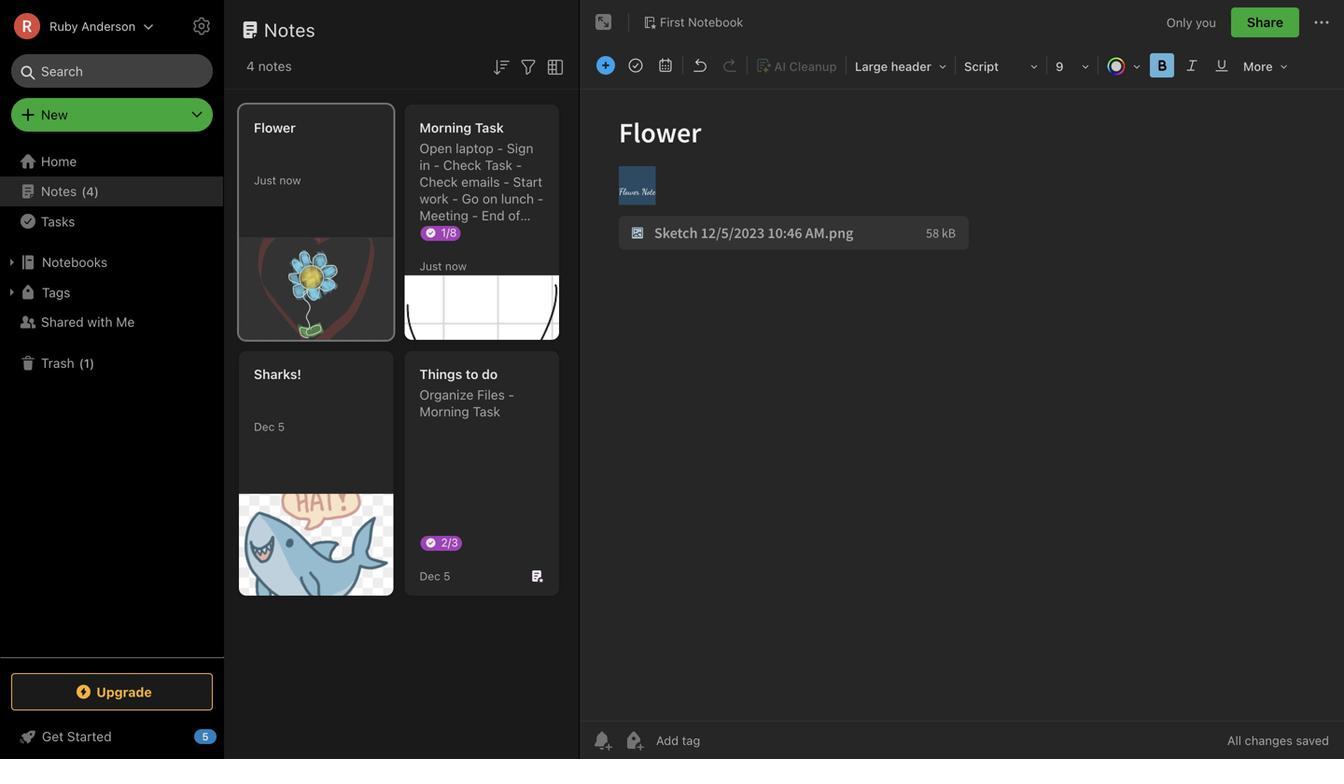 Task type: describe. For each thing, give the bounding box(es) containing it.
upgrade
[[96, 684, 152, 700]]

morning inside morning task open laptop - sign in - check task - check emails - start work - go on lunch - meeting - end of day
[[420, 120, 472, 135]]

Insert field
[[592, 52, 620, 78]]

- down "start"
[[538, 191, 544, 206]]

notebook
[[688, 15, 743, 29]]

bold image
[[1149, 52, 1175, 78]]

new
[[41, 107, 68, 122]]

shared
[[41, 314, 84, 330]]

- left go
[[452, 191, 458, 206]]

add filters image
[[517, 56, 540, 78]]

first notebook button
[[637, 9, 750, 35]]

1 vertical spatial just
[[420, 260, 442, 273]]

changes
[[1245, 733, 1293, 747]]

tasks button
[[0, 206, 223, 236]]

More field
[[1237, 52, 1295, 79]]

all changes saved
[[1228, 733, 1329, 747]]

upgrade button
[[11, 673, 213, 710]]

with
[[87, 314, 113, 330]]

work
[[420, 191, 449, 206]]

5 inside help and learning task checklist field
[[202, 731, 209, 743]]

get
[[42, 729, 64, 744]]

new button
[[11, 98, 213, 132]]

Account field
[[0, 7, 154, 45]]

task inside things to do organize files - morning task
[[473, 404, 500, 419]]

1
[[84, 356, 90, 370]]

- down go
[[472, 208, 478, 223]]

add a reminder image
[[591, 729, 613, 752]]

9
[[1056, 59, 1064, 73]]

Font size field
[[1049, 52, 1096, 79]]

Add filters field
[[517, 54, 540, 78]]

notebooks
[[42, 254, 107, 270]]

files
[[477, 387, 505, 402]]

View options field
[[540, 54, 567, 78]]

end
[[482, 208, 505, 223]]

share
[[1247, 14, 1284, 30]]

get started
[[42, 729, 112, 744]]

0 horizontal spatial now
[[280, 174, 301, 187]]

0 horizontal spatial just
[[254, 174, 276, 187]]

Font family field
[[958, 52, 1045, 79]]

1 vertical spatial check
[[420, 174, 458, 190]]

anderson
[[81, 19, 136, 33]]

shared with me link
[[0, 307, 223, 337]]

( for notes
[[81, 184, 86, 198]]

tree containing home
[[0, 147, 224, 656]]

morning inside things to do organize files - morning task
[[420, 404, 469, 419]]

do
[[482, 366, 498, 382]]

saved
[[1296, 733, 1329, 747]]

on
[[483, 191, 498, 206]]

you
[[1196, 15, 1216, 29]]

notebooks link
[[0, 247, 223, 277]]

ruby
[[49, 19, 78, 33]]

of
[[508, 208, 520, 223]]

morning task open laptop - sign in - check task - check emails - start work - go on lunch - meeting - end of day
[[420, 120, 544, 240]]

2/3
[[441, 536, 458, 549]]

in
[[420, 157, 430, 173]]

notes for notes
[[264, 19, 316, 41]]

trash ( 1 )
[[41, 355, 94, 371]]

- right in
[[434, 157, 440, 173]]

open
[[420, 141, 452, 156]]

large
[[855, 59, 888, 73]]

tasks
[[41, 214, 75, 229]]

notes for notes ( 4 )
[[41, 183, 77, 199]]

home
[[41, 154, 77, 169]]

flower
[[254, 120, 296, 135]]

me
[[116, 314, 135, 330]]

notes ( 4 )
[[41, 183, 99, 199]]

share button
[[1231, 7, 1300, 37]]

shared with me
[[41, 314, 135, 330]]

laptop
[[456, 141, 494, 156]]

all
[[1228, 733, 1242, 747]]

trash
[[41, 355, 74, 371]]

undo image
[[687, 52, 713, 78]]

first notebook
[[660, 15, 743, 29]]



Task type: vqa. For each thing, say whether or not it's contained in the screenshot.
Start
yes



Task type: locate. For each thing, give the bounding box(es) containing it.
just now
[[254, 174, 301, 187], [420, 260, 467, 273]]

0 vertical spatial morning
[[420, 120, 472, 135]]

task up laptop
[[475, 120, 504, 135]]

)
[[94, 184, 99, 198], [90, 356, 94, 370]]

0 vertical spatial dec
[[254, 420, 275, 433]]

1 vertical spatial dec 5
[[420, 570, 451, 583]]

0 horizontal spatial dec
[[254, 420, 275, 433]]

More actions field
[[1311, 7, 1333, 37]]

4 down home link
[[86, 184, 94, 198]]

0 vertical spatial just
[[254, 174, 276, 187]]

underline image
[[1209, 52, 1235, 78]]

start
[[513, 174, 543, 190]]

4 notes
[[246, 58, 292, 74]]

) inside trash ( 1 )
[[90, 356, 94, 370]]

sharks!
[[254, 366, 302, 382]]

header
[[891, 59, 932, 73]]

1/8
[[441, 226, 457, 239]]

lunch
[[501, 191, 534, 206]]

Sort options field
[[490, 54, 513, 78]]

1 vertical spatial now
[[445, 260, 467, 273]]

organize
[[420, 387, 474, 402]]

notes inside tree
[[41, 183, 77, 199]]

( for trash
[[79, 356, 84, 370]]

meeting
[[420, 208, 469, 223]]

( inside notes ( 4 )
[[81, 184, 86, 198]]

sign
[[507, 141, 533, 156]]

1 horizontal spatial 5
[[278, 420, 285, 433]]

task up emails
[[485, 157, 513, 173]]

) inside notes ( 4 )
[[94, 184, 99, 198]]

Search text field
[[24, 54, 200, 88]]

0 horizontal spatial notes
[[41, 183, 77, 199]]

- up lunch
[[504, 174, 510, 190]]

1 horizontal spatial just now
[[420, 260, 467, 273]]

1 horizontal spatial dec
[[420, 570, 440, 583]]

click to collapse image
[[217, 724, 231, 747]]

0 horizontal spatial 5
[[202, 731, 209, 743]]

started
[[67, 729, 112, 744]]

to
[[466, 366, 479, 382]]

) down home link
[[94, 184, 99, 198]]

now down 1/8
[[445, 260, 467, 273]]

(
[[81, 184, 86, 198], [79, 356, 84, 370]]

dec 5
[[254, 420, 285, 433], [420, 570, 451, 583]]

5
[[278, 420, 285, 433], [444, 570, 451, 583], [202, 731, 209, 743]]

( right trash on the top
[[79, 356, 84, 370]]

5 down the "sharks!"
[[278, 420, 285, 433]]

5 down the 2/3
[[444, 570, 451, 583]]

1 vertical spatial task
[[485, 157, 513, 173]]

thumbnail image for things to do organize files - morning task
[[239, 494, 394, 596]]

task down files
[[473, 404, 500, 419]]

Heading level field
[[849, 52, 953, 79]]

1 horizontal spatial dec 5
[[420, 570, 451, 583]]

Help and Learning task checklist field
[[0, 722, 224, 752]]

dec 5 down the "sharks!"
[[254, 420, 285, 433]]

notes down home
[[41, 183, 77, 199]]

expand notebooks image
[[5, 255, 20, 270]]

Add tag field
[[654, 732, 795, 748]]

2 vertical spatial task
[[473, 404, 500, 419]]

0 vertical spatial now
[[280, 174, 301, 187]]

0 vertical spatial check
[[443, 157, 482, 173]]

) for notes
[[94, 184, 99, 198]]

1 vertical spatial morning
[[420, 404, 469, 419]]

1 vertical spatial 4
[[86, 184, 94, 198]]

notes
[[264, 19, 316, 41], [41, 183, 77, 199]]

more actions image
[[1311, 11, 1333, 34]]

2 vertical spatial 5
[[202, 731, 209, 743]]

morning
[[420, 120, 472, 135], [420, 404, 469, 419]]

just now down flower
[[254, 174, 301, 187]]

settings image
[[190, 15, 213, 37]]

just down day
[[420, 260, 442, 273]]

first
[[660, 15, 685, 29]]

( down home link
[[81, 184, 86, 198]]

ruby anderson
[[49, 19, 136, 33]]

( inside trash ( 1 )
[[79, 356, 84, 370]]

check
[[443, 157, 482, 173], [420, 174, 458, 190]]

0 vertical spatial 5
[[278, 420, 285, 433]]

just down flower
[[254, 174, 276, 187]]

home link
[[0, 147, 224, 176]]

0 vertical spatial just now
[[254, 174, 301, 187]]

4 left notes
[[246, 58, 255, 74]]

only
[[1167, 15, 1193, 29]]

thumbnail image
[[239, 238, 394, 340], [405, 275, 559, 340], [239, 494, 394, 596]]

- right files
[[508, 387, 514, 402]]

check up the work
[[420, 174, 458, 190]]

emails
[[461, 174, 500, 190]]

morning up open
[[420, 120, 472, 135]]

Note Editor text field
[[580, 90, 1344, 721]]

now down flower
[[280, 174, 301, 187]]

only you
[[1167, 15, 1216, 29]]

thumbnail image for morning task open laptop - sign in - check task - check emails - start work - go on lunch - meeting - end of day
[[239, 238, 394, 340]]

Font color field
[[1101, 52, 1147, 79]]

morning down organize
[[420, 404, 469, 419]]

1 vertical spatial dec
[[420, 570, 440, 583]]

tags
[[42, 285, 70, 300]]

just
[[254, 174, 276, 187], [420, 260, 442, 273]]

-
[[497, 141, 503, 156], [434, 157, 440, 173], [516, 157, 522, 173], [504, 174, 510, 190], [452, 191, 458, 206], [538, 191, 544, 206], [472, 208, 478, 223], [508, 387, 514, 402]]

add tag image
[[623, 729, 645, 752]]

0 vertical spatial )
[[94, 184, 99, 198]]

go
[[462, 191, 479, 206]]

- inside things to do organize files - morning task
[[508, 387, 514, 402]]

1 vertical spatial just now
[[420, 260, 467, 273]]

0 vertical spatial notes
[[264, 19, 316, 41]]

tags button
[[0, 277, 223, 307]]

0 vertical spatial dec 5
[[254, 420, 285, 433]]

2 horizontal spatial 5
[[444, 570, 451, 583]]

check down laptop
[[443, 157, 482, 173]]

- down sign
[[516, 157, 522, 173]]

1 vertical spatial notes
[[41, 183, 77, 199]]

just now down 1/8
[[420, 260, 467, 273]]

1 horizontal spatial now
[[445, 260, 467, 273]]

dec
[[254, 420, 275, 433], [420, 570, 440, 583]]

task image
[[623, 52, 649, 78]]

things to do organize files - morning task
[[420, 366, 514, 419]]

note window element
[[580, 0, 1344, 759]]

1 horizontal spatial 4
[[246, 58, 255, 74]]

tree
[[0, 147, 224, 656]]

- left sign
[[497, 141, 503, 156]]

1 horizontal spatial just
[[420, 260, 442, 273]]

0 vertical spatial task
[[475, 120, 504, 135]]

0 horizontal spatial 4
[[86, 184, 94, 198]]

italic image
[[1179, 52, 1205, 78]]

0 horizontal spatial dec 5
[[254, 420, 285, 433]]

script
[[964, 59, 999, 73]]

1 vertical spatial (
[[79, 356, 84, 370]]

task
[[475, 120, 504, 135], [485, 157, 513, 173], [473, 404, 500, 419]]

dec 5 down the 2/3
[[420, 570, 451, 583]]

None search field
[[24, 54, 200, 88]]

more
[[1244, 59, 1273, 73]]

expand tags image
[[5, 285, 20, 300]]

5 left 'click to collapse' icon
[[202, 731, 209, 743]]

4 inside notes ( 4 )
[[86, 184, 94, 198]]

1 morning from the top
[[420, 120, 472, 135]]

notes
[[258, 58, 292, 74]]

now
[[280, 174, 301, 187], [445, 260, 467, 273]]

things
[[420, 366, 462, 382]]

0 vertical spatial 4
[[246, 58, 255, 74]]

0 vertical spatial (
[[81, 184, 86, 198]]

4
[[246, 58, 255, 74], [86, 184, 94, 198]]

1 vertical spatial )
[[90, 356, 94, 370]]

notes up notes
[[264, 19, 316, 41]]

calendar event image
[[653, 52, 679, 78]]

1 horizontal spatial notes
[[264, 19, 316, 41]]

2 morning from the top
[[420, 404, 469, 419]]

1 vertical spatial 5
[[444, 570, 451, 583]]

large header
[[855, 59, 932, 73]]

) right trash on the top
[[90, 356, 94, 370]]

) for trash
[[90, 356, 94, 370]]

0 horizontal spatial just now
[[254, 174, 301, 187]]

expand note image
[[593, 11, 615, 34]]

day
[[420, 225, 441, 240]]



